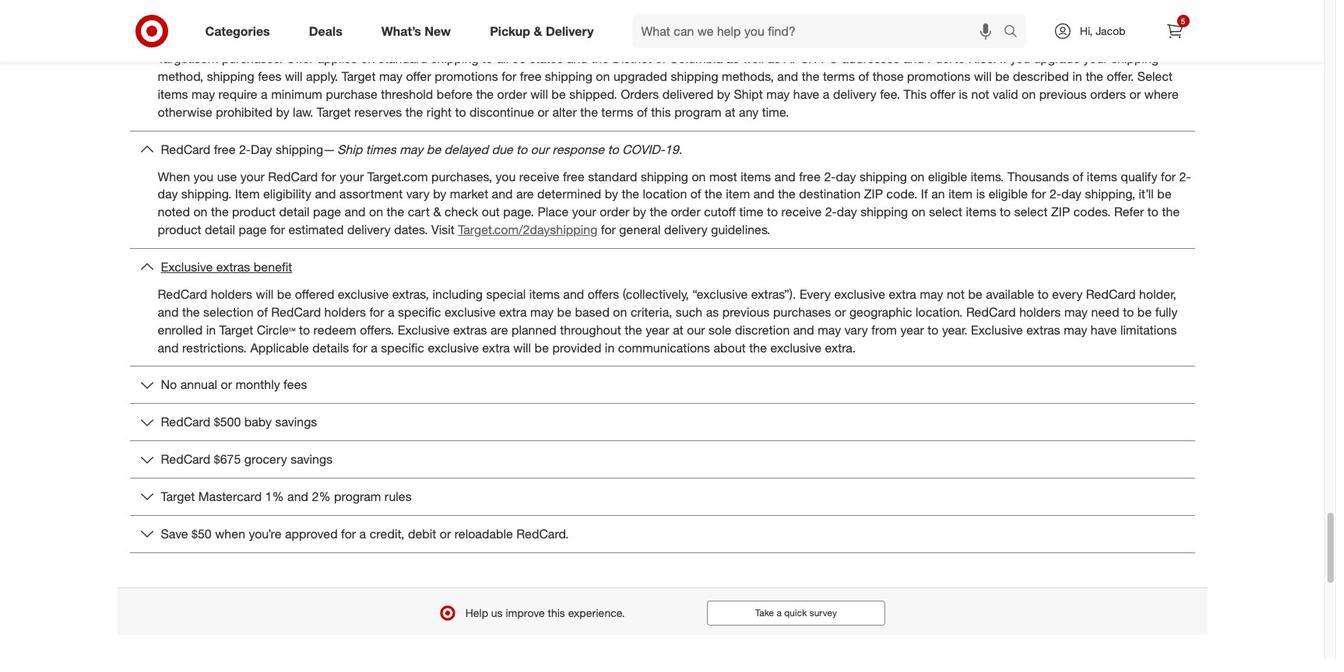 Task type: vqa. For each thing, say whether or not it's contained in the screenshot.
18-
no



Task type: locate. For each thing, give the bounding box(es) containing it.
a right the take
[[777, 607, 782, 619]]

0 horizontal spatial detail
[[205, 222, 235, 238]]

and inside dropdown button
[[287, 489, 308, 505]]

in
[[1073, 69, 1083, 84], [206, 322, 216, 338], [605, 340, 615, 356]]

0 horizontal spatial if
[[921, 186, 928, 202]]

market
[[450, 186, 488, 202]]

redcard™ free shipping at target.com program rules
[[161, 6, 453, 21]]

a
[[816, 33, 822, 49], [261, 86, 268, 102], [823, 86, 830, 102], [388, 304, 395, 320], [371, 340, 378, 356], [360, 526, 366, 542], [777, 607, 782, 619]]

on up code.
[[911, 169, 925, 184]]

0 vertical spatial if
[[1000, 51, 1007, 66]]

fees
[[258, 69, 282, 84], [284, 377, 307, 393]]

be left based
[[557, 304, 572, 320]]

and right "1%"
[[287, 489, 308, 505]]

detail up exclusive extras benefit
[[205, 222, 235, 238]]

items up planned
[[529, 287, 560, 302]]

2 horizontal spatial as
[[768, 51, 781, 66]]

target up purchase
[[342, 69, 376, 84]]

response
[[553, 141, 604, 157]]

at inside the when you use your redcard reloadable account, target debit card, target credit card or target™ mastercard® (each, a "redcard™") on target.com, you will receive free shipping on your target.com purchases. offer applies on standard shipping to all 50 states and the district of columbia as well as apo/fpo addresses and puerto rico. if you upgrade your shipping method, shipping fees will apply. target may offer promotions for free shipping on upgraded shipping methods, and the terms of those promotions will be described in the offer. select items may require a minimum purchase threshold before the order will be shipped. orders delivered by shipt may have a delivery fee. this offer is not valid on previous orders or where otherwise prohibited by law. target reserves the right to discontinue or alter the terms of this program at any time.
[[725, 104, 736, 120]]

1 vertical spatial previous
[[722, 304, 770, 320]]

applies
[[317, 51, 357, 66]]

1 horizontal spatial standard
[[588, 169, 637, 184]]

when
[[215, 526, 245, 542]]

1 horizontal spatial this
[[651, 104, 671, 120]]

be down the benefit at the top
[[277, 287, 291, 302]]

2-
[[239, 141, 251, 157], [824, 169, 836, 184], [1180, 169, 1191, 184], [1050, 186, 1062, 202], [825, 204, 837, 220]]

1 horizontal spatial our
[[687, 322, 705, 338]]

vary up cart in the left top of the page
[[406, 186, 430, 202]]

for
[[502, 69, 517, 84], [321, 169, 336, 184], [1161, 169, 1176, 184], [1032, 186, 1046, 202], [270, 222, 285, 238], [601, 222, 616, 238], [369, 304, 384, 320], [353, 340, 367, 356], [341, 526, 356, 542]]

promotions up before
[[435, 69, 498, 84]]

zip left code.
[[864, 186, 883, 202]]

exclusive down extras,
[[398, 322, 450, 338]]

0 horizontal spatial this
[[548, 606, 565, 620]]

hi,
[[1080, 24, 1093, 37]]

your down 5
[[1165, 33, 1190, 49]]

1 vertical spatial not
[[947, 287, 965, 302]]

to left every
[[1038, 287, 1049, 302]]

& inside when you use your redcard for your target.com purchases, you receive free standard shipping on most items and free 2-day shipping on eligible items. thousands of items qualify for 2- day shipping. item eligibility and assortment vary by market and are determined by the location of the item and the destination zip code. if an item is eligible for 2-day shipping, it'll be noted on the product detail page and on the cart & check out page. place your order by the order cutoff time to receive 2-day shipping on select items to select zip codes. refer to the product detail page for estimated delivery dates. visit
[[433, 204, 441, 220]]

1 vertical spatial zip
[[1051, 204, 1070, 220]]

"exclusive
[[693, 287, 748, 302]]

shipped.
[[570, 86, 617, 102]]

cutoff
[[704, 204, 736, 220]]

when up "noted"
[[158, 169, 190, 184]]

program inside target mastercard 1% and 2% program rules dropdown button
[[334, 489, 381, 505]]

us
[[491, 606, 503, 620]]

1 vertical spatial our
[[687, 322, 705, 338]]

this right improve
[[548, 606, 565, 620]]

pickup
[[490, 23, 530, 39]]

extras
[[216, 259, 250, 275], [453, 322, 487, 338], [1027, 322, 1061, 338]]

free up categories
[[221, 6, 242, 21]]

use up item
[[217, 169, 237, 184]]

0 vertical spatial have
[[793, 86, 820, 102]]

target down purchase
[[317, 104, 351, 120]]

& right cart in the left top of the page
[[433, 204, 441, 220]]

redcard $500 baby savings button
[[130, 404, 1195, 441]]

and down assortment
[[345, 204, 366, 220]]

zip left codes.
[[1051, 204, 1070, 220]]

receive inside the when you use your redcard reloadable account, target debit card, target credit card or target™ mastercard® (each, a "redcard™") on target.com, you will receive free shipping on your target.com purchases. offer applies on standard shipping to all 50 states and the district of columbia as well as apo/fpo addresses and puerto rico. if you upgrade your shipping method, shipping fees will apply. target may offer promotions for free shipping on upgraded shipping methods, and the terms of those promotions will be described in the offer. select items may require a minimum purchase threshold before the order will be shipped. orders delivered by shipt may have a delivery fee. this offer is not valid on previous orders or where otherwise prohibited by law. target reserves the right to discontinue or alter the terms of this program at any time.
[[1028, 33, 1068, 49]]

criteria,
[[631, 304, 672, 320]]

0 vertical spatial savings
[[275, 415, 317, 430]]

as down mastercard®
[[726, 51, 739, 66]]

1 horizontal spatial vary
[[845, 322, 868, 338]]

0 vertical spatial standard
[[378, 51, 428, 66]]

shipping up code.
[[860, 169, 907, 184]]

annual
[[180, 377, 217, 393]]

0 vertical spatial extra
[[889, 287, 917, 302]]

codes.
[[1074, 204, 1111, 220]]

redcard™ free shipping at target.com program rules button
[[130, 0, 1195, 32]]

of up upgraded
[[655, 51, 666, 66]]

use inside when you use your redcard for your target.com purchases, you receive free standard shipping on most items and free 2-day shipping on eligible items. thousands of items qualify for 2- day shipping. item eligibility and assortment vary by market and are determined by the location of the item and the destination zip code. if an item is eligible for 2-day shipping, it'll be noted on the product detail page and on the cart & check out page. place your order by the order cutoff time to receive 2-day shipping on select items to select zip codes. refer to the product detail page for estimated delivery dates. visit
[[217, 169, 237, 184]]

pickup & delivery link
[[477, 14, 613, 48]]

item
[[235, 186, 260, 202]]

shipping
[[246, 6, 293, 21], [1097, 33, 1144, 49], [431, 51, 479, 66], [1111, 51, 1159, 66], [207, 69, 254, 84], [545, 69, 593, 84], [671, 69, 719, 84], [276, 141, 323, 157], [641, 169, 688, 184], [860, 169, 907, 184], [861, 204, 908, 220]]

2 horizontal spatial extras
[[1027, 322, 1061, 338]]

and
[[567, 51, 588, 66], [903, 51, 924, 66], [777, 69, 799, 84], [775, 169, 796, 184], [315, 186, 336, 202], [492, 186, 513, 202], [754, 186, 775, 202], [345, 204, 366, 220], [563, 287, 584, 302], [158, 304, 179, 320], [793, 322, 814, 338], [158, 340, 179, 356], [287, 489, 308, 505]]

2 year from the left
[[901, 322, 924, 338]]

$50
[[192, 526, 212, 542]]

applicable
[[250, 340, 309, 356]]

program for redcard™ free shipping at target.com program rules
[[375, 6, 422, 21]]

standard
[[378, 51, 428, 66], [588, 169, 637, 184]]

and right 'most'
[[775, 169, 796, 184]]

redcard left the $675
[[161, 452, 211, 467]]

19.
[[665, 141, 682, 157]]

order
[[497, 86, 527, 102], [600, 204, 630, 220], [671, 204, 701, 220]]

0 vertical spatial is
[[959, 86, 968, 102]]

2 horizontal spatial exclusive
[[971, 322, 1023, 338]]

have down need
[[1091, 322, 1117, 338]]

rules for target mastercard 1% and 2% program rules
[[385, 489, 412, 505]]

for down thousands
[[1032, 186, 1046, 202]]

order up target.com/2dayshipping for general delivery guidelines.
[[600, 204, 630, 220]]

0 vertical spatial when
[[158, 33, 190, 49]]

will down planned
[[513, 340, 531, 356]]

1 horizontal spatial fees
[[284, 377, 307, 393]]

1 vertical spatial have
[[1091, 322, 1117, 338]]

will
[[1007, 33, 1025, 49], [285, 69, 303, 84], [974, 69, 992, 84], [530, 86, 548, 102], [256, 287, 274, 302], [513, 340, 531, 356]]

redcard down available
[[966, 304, 1016, 320]]

1 vertical spatial target.com
[[158, 51, 218, 66]]

0 horizontal spatial vary
[[406, 186, 430, 202]]

on up select
[[1148, 33, 1162, 49]]

2 horizontal spatial at
[[725, 104, 736, 120]]

0 vertical spatial detail
[[279, 204, 310, 220]]

will down rico.
[[974, 69, 992, 84]]

delayed
[[444, 141, 488, 157]]

is inside when you use your redcard for your target.com purchases, you receive free standard shipping on most items and free 2-day shipping on eligible items. thousands of items qualify for 2- day shipping. item eligibility and assortment vary by market and are determined by the location of the item and the destination zip code. if an item is eligible for 2-day shipping, it'll be noted on the product detail page and on the cart & check out page. place your order by the order cutoff time to receive 2-day shipping on select items to select zip codes. refer to the product detail page for estimated delivery dates. visit
[[976, 186, 985, 202]]

items inside redcard holders will be offered exclusive extras, including special items and offers (collectively, "exclusive extras"). every exclusive extra may not be available to every redcard holder, and the selection of redcard holders for a specific exclusive extra may be based on criteria, such as previous purchases or geographic location. redcard holders may need to be fully enrolled in target circle™ to redeem offers. exclusive extras are planned throughout the year at our sole discretion and may vary from year to year. exclusive extras may have limitations and restrictions. applicable details for a specific exclusive extra will be provided in communications about the exclusive extra.
[[529, 287, 560, 302]]

a up offers.
[[388, 304, 395, 320]]

0 horizontal spatial standard
[[378, 51, 428, 66]]

extra.
[[825, 340, 856, 356]]

items inside the when you use your redcard reloadable account, target debit card, target credit card or target™ mastercard® (each, a "redcard™") on target.com, you will receive free shipping on your target.com purchases. offer applies on standard shipping to all 50 states and the district of columbia as well as apo/fpo addresses and puerto rico. if you upgrade your shipping method, shipping fees will apply. target may offer promotions for free shipping on upgraded shipping methods, and the terms of those promotions will be described in the offer. select items may require a minimum purchase threshold before the order will be shipped. orders delivered by shipt may have a delivery fee. this offer is not valid on previous orders or where otherwise prohibited by law. target reserves the right to discontinue or alter the terms of this program at any time.
[[158, 86, 188, 102]]

item
[[726, 186, 750, 202], [949, 186, 973, 202]]

2 select from the left
[[1015, 204, 1048, 220]]

special
[[486, 287, 526, 302]]

1 when from the top
[[158, 33, 190, 49]]

exclusive extras benefit button
[[130, 249, 1195, 286]]

1 vertical spatial use
[[217, 169, 237, 184]]

such
[[676, 304, 703, 320]]

2 horizontal spatial in
[[1073, 69, 1083, 84]]

0 horizontal spatial previous
[[722, 304, 770, 320]]

0 horizontal spatial promotions
[[435, 69, 498, 84]]

1 horizontal spatial select
[[1015, 204, 1048, 220]]

your
[[241, 33, 265, 49], [1165, 33, 1190, 49], [1084, 51, 1108, 66], [241, 169, 265, 184], [340, 169, 364, 184], [572, 204, 596, 220]]

shipping,
[[1085, 186, 1136, 202]]

previous up discretion
[[722, 304, 770, 320]]

our down such
[[687, 322, 705, 338]]

described
[[1013, 69, 1069, 84]]

use for redcard™ free shipping at target.com program rules
[[217, 33, 237, 49]]

by left shipt
[[717, 86, 731, 102]]

0 vertical spatial terms
[[823, 69, 855, 84]]

to down items. at the top right of the page
[[1000, 204, 1011, 220]]

vary inside redcard holders will be offered exclusive extras, including special items and offers (collectively, "exclusive extras"). every exclusive extra may not be available to every redcard holder, and the selection of redcard holders for a specific exclusive extra may be based on criteria, such as previous purchases or geographic location. redcard holders may need to be fully enrolled in target circle™ to redeem offers. exclusive extras are planned throughout the year at our sole discretion and may vary from year to year. exclusive extras may have limitations and restrictions. applicable details for a specific exclusive extra will be provided in communications about the exclusive extra.
[[845, 322, 868, 338]]

savings inside dropdown button
[[291, 452, 333, 467]]

0 vertical spatial fees
[[258, 69, 282, 84]]

every
[[1052, 287, 1083, 302]]

at
[[297, 6, 307, 21], [725, 104, 736, 120], [673, 322, 684, 338]]

1 vertical spatial eligible
[[989, 186, 1028, 202]]

free inside dropdown button
[[221, 6, 242, 21]]

0 vertical spatial at
[[297, 6, 307, 21]]

target inside redcard holders will be offered exclusive extras, including special items and offers (collectively, "exclusive extras"). every exclusive extra may not be available to every redcard holder, and the selection of redcard holders for a specific exclusive extra may be based on criteria, such as previous purchases or geographic location. redcard holders may need to be fully enrolled in target circle™ to redeem offers. exclusive extras are planned throughout the year at our sole discretion and may vary from year to year. exclusive extras may have limitations and restrictions. applicable details for a specific exclusive extra will be provided in communications about the exclusive extra.
[[219, 322, 253, 338]]

year right from
[[901, 322, 924, 338]]

for right approved
[[341, 526, 356, 542]]

0 vertical spatial this
[[651, 104, 671, 120]]

detail
[[279, 204, 310, 220], [205, 222, 235, 238]]

redcard inside the when you use your redcard reloadable account, target debit card, target credit card or target™ mastercard® (each, a "redcard™") on target.com, you will receive free shipping on your target.com purchases. offer applies on standard shipping to all 50 states and the district of columbia as well as apo/fpo addresses and puerto rico. if you upgrade your shipping method, shipping fees will apply. target may offer promotions for free shipping on upgraded shipping methods, and the terms of those promotions will be described in the offer. select items may require a minimum purchase threshold before the order will be shipped. orders delivered by shipt may have a delivery fee. this offer is not valid on previous orders or where otherwise prohibited by law. target reserves the right to discontinue or alter the terms of this program at any time.
[[268, 33, 318, 49]]

1 vertical spatial &
[[433, 204, 441, 220]]

target.com up method,
[[158, 51, 218, 66]]

exclusive extras benefit
[[161, 259, 292, 275]]

you down due
[[496, 169, 516, 184]]

1 horizontal spatial terms
[[823, 69, 855, 84]]

1 select from the left
[[929, 204, 963, 220]]

all
[[497, 51, 509, 66]]

0 vertical spatial vary
[[406, 186, 430, 202]]

0 horizontal spatial have
[[793, 86, 820, 102]]

target.com
[[311, 6, 372, 21], [158, 51, 218, 66], [367, 169, 428, 184]]

redcard inside dropdown button
[[161, 415, 211, 430]]

0 horizontal spatial not
[[947, 287, 965, 302]]

at down such
[[673, 322, 684, 338]]

use inside the when you use your redcard reloadable account, target debit card, target credit card or target™ mastercard® (each, a "redcard™") on target.com, you will receive free shipping on your target.com purchases. offer applies on standard shipping to all 50 states and the district of columbia as well as apo/fpo addresses and puerto rico. if you upgrade your shipping method, shipping fees will apply. target may offer promotions for free shipping on upgraded shipping methods, and the terms of those promotions will be described in the offer. select items may require a minimum purchase threshold before the order will be shipped. orders delivered by shipt may have a delivery fee. this offer is not valid on previous orders or where otherwise prohibited by law. target reserves the right to discontinue or alter the terms of this program at any time.
[[217, 33, 237, 49]]

visit
[[432, 222, 455, 238]]

1 vertical spatial if
[[921, 186, 928, 202]]

1 horizontal spatial extras
[[453, 322, 487, 338]]

0 vertical spatial previous
[[1040, 86, 1087, 102]]

2 horizontal spatial holders
[[1020, 304, 1061, 320]]

determined
[[537, 186, 602, 202]]

1 horizontal spatial rules
[[425, 6, 453, 21]]

card
[[620, 33, 647, 49]]

purchases
[[773, 304, 831, 320]]

on down reloadable
[[361, 51, 375, 66]]

extras left the benefit at the top
[[216, 259, 250, 275]]

save $50 when you're approved for a credit, debit or reloadable redcard.
[[161, 526, 569, 542]]

item up time
[[726, 186, 750, 202]]

holders
[[211, 287, 252, 302], [324, 304, 366, 320], [1020, 304, 1061, 320]]

and down enrolled on the left of the page
[[158, 340, 179, 356]]

rules for redcard™ free shipping at target.com program rules
[[425, 6, 453, 21]]

fees right the monthly
[[284, 377, 307, 393]]

0 vertical spatial program
[[375, 6, 422, 21]]

1 horizontal spatial delivery
[[664, 222, 708, 238]]

help
[[466, 606, 488, 620]]

savings inside dropdown button
[[275, 415, 317, 430]]

district
[[612, 51, 652, 66]]

have
[[793, 86, 820, 102], [1091, 322, 1117, 338]]

1 vertical spatial vary
[[845, 322, 868, 338]]

for inside dropdown button
[[341, 526, 356, 542]]

1 horizontal spatial eligible
[[989, 186, 1028, 202]]

2 vertical spatial in
[[605, 340, 615, 356]]

the
[[591, 51, 609, 66], [802, 69, 820, 84], [1086, 69, 1104, 84], [476, 86, 494, 102], [405, 104, 423, 120], [580, 104, 598, 120], [622, 186, 640, 202], [705, 186, 723, 202], [778, 186, 796, 202], [211, 204, 229, 220], [387, 204, 404, 220], [650, 204, 668, 220], [1162, 204, 1180, 220], [182, 304, 200, 320], [625, 322, 642, 338], [749, 340, 767, 356]]

be inside when you use your redcard for your target.com purchases, you receive free standard shipping on most items and free 2-day shipping on eligible items. thousands of items qualify for 2- day shipping. item eligibility and assortment vary by market and are determined by the location of the item and the destination zip code. if an item is eligible for 2-day shipping, it'll be noted on the product detail page and on the cart & check out page. place your order by the order cutoff time to receive 2-day shipping on select items to select zip codes. refer to the product detail page for estimated delivery dates. visit
[[1157, 186, 1172, 202]]

qualify
[[1121, 169, 1158, 184]]

and down apo/fpo
[[777, 69, 799, 84]]

and up time
[[754, 186, 775, 202]]

exclusive
[[161, 259, 213, 275], [398, 322, 450, 338], [971, 322, 1023, 338]]

1 vertical spatial in
[[206, 322, 216, 338]]

not inside the when you use your redcard reloadable account, target debit card, target credit card or target™ mastercard® (each, a "redcard™") on target.com, you will receive free shipping on your target.com purchases. offer applies on standard shipping to all 50 states and the district of columbia as well as apo/fpo addresses and puerto rico. if you upgrade your shipping method, shipping fees will apply. target may offer promotions for free shipping on upgraded shipping methods, and the terms of those promotions will be described in the offer. select items may require a minimum purchase threshold before the order will be shipped. orders delivered by shipt may have a delivery fee. this offer is not valid on previous orders or where otherwise prohibited by law. target reserves the right to discontinue or alter the terms of this program at any time.
[[972, 86, 990, 102]]

save $50 when you're approved for a credit, debit or reloadable redcard. button
[[130, 516, 1195, 553]]

sole
[[709, 322, 732, 338]]

holders up redeem on the left of the page
[[324, 304, 366, 320]]

2- right qualify
[[1180, 169, 1191, 184]]

1 year from the left
[[646, 322, 670, 338]]

rules up credit,
[[385, 489, 412, 505]]

0 horizontal spatial page
[[239, 222, 267, 238]]

redcard inside when you use your redcard for your target.com purchases, you receive free standard shipping on most items and free 2-day shipping on eligible items. thousands of items qualify for 2- day shipping. item eligibility and assortment vary by market and are determined by the location of the item and the destination zip code. if an item is eligible for 2-day shipping, it'll be noted on the product detail page and on the cart & check out page. place your order by the order cutoff time to receive 2-day shipping on select items to select zip codes. refer to the product detail page for estimated delivery dates. visit
[[268, 169, 318, 184]]

apo/fpo
[[784, 51, 839, 66]]

1 vertical spatial when
[[158, 169, 190, 184]]

extras,
[[392, 287, 429, 302]]

1 horizontal spatial holders
[[324, 304, 366, 320]]

1 horizontal spatial year
[[901, 322, 924, 338]]

target.com up deals
[[311, 6, 372, 21]]

or up extra.
[[835, 304, 846, 320]]

0 vertical spatial receive
[[1028, 33, 1068, 49]]

to down it'll
[[1148, 204, 1159, 220]]

orders
[[621, 86, 659, 102]]

1 vertical spatial program
[[675, 104, 722, 120]]

2 vertical spatial at
[[673, 322, 684, 338]]

2 use from the top
[[217, 169, 237, 184]]

shipping up categories
[[246, 6, 293, 21]]

target.com down times
[[367, 169, 428, 184]]

what's new
[[381, 23, 451, 39]]

provided
[[552, 340, 602, 356]]

0 horizontal spatial product
[[158, 222, 201, 238]]

1 horizontal spatial &
[[534, 23, 542, 39]]

0 horizontal spatial in
[[206, 322, 216, 338]]

1 item from the left
[[726, 186, 750, 202]]

at inside dropdown button
[[297, 6, 307, 21]]

a inside dropdown button
[[360, 526, 366, 542]]

debit
[[408, 526, 436, 542]]

this
[[651, 104, 671, 120], [548, 606, 565, 620]]

1 horizontal spatial product
[[232, 204, 276, 220]]

page down item
[[239, 222, 267, 238]]

redeem
[[314, 322, 357, 338]]

0 vertical spatial use
[[217, 33, 237, 49]]

your down determined at left
[[572, 204, 596, 220]]

0 horizontal spatial exclusive
[[161, 259, 213, 275]]

2 promotions from the left
[[907, 69, 971, 84]]

refer
[[1115, 204, 1144, 220]]

0 horizontal spatial fees
[[258, 69, 282, 84]]

exclusive
[[338, 287, 389, 302], [834, 287, 885, 302], [445, 304, 496, 320], [428, 340, 479, 356], [771, 340, 822, 356]]

out
[[482, 204, 500, 220]]

1 horizontal spatial as
[[726, 51, 739, 66]]

a left credit,
[[360, 526, 366, 542]]

by up check
[[433, 186, 447, 202]]

exclusive down "noted"
[[161, 259, 213, 275]]

is inside the when you use your redcard reloadable account, target debit card, target credit card or target™ mastercard® (each, a "redcard™") on target.com, you will receive free shipping on your target.com purchases. offer applies on standard shipping to all 50 states and the district of columbia as well as apo/fpo addresses and puerto rico. if you upgrade your shipping method, shipping fees will apply. target may offer promotions for free shipping on upgraded shipping methods, and the terms of those promotions will be described in the offer. select items may require a minimum purchase threshold before the order will be shipped. orders delivered by shipt may have a delivery fee. this offer is not valid on previous orders or where otherwise prohibited by law. target reserves the right to discontinue or alter the terms of this program at any time.
[[959, 86, 968, 102]]

1 use from the top
[[217, 33, 237, 49]]

when
[[158, 33, 190, 49], [158, 169, 190, 184]]

2 vertical spatial target.com
[[367, 169, 428, 184]]

or left the 'alter'
[[538, 104, 549, 120]]

no
[[161, 377, 177, 393]]

target mastercard 1% and 2% program rules
[[161, 489, 412, 505]]

for down eligibility on the top left
[[270, 222, 285, 238]]

0 horizontal spatial our
[[531, 141, 549, 157]]

purchases,
[[432, 169, 492, 184]]

otherwise
[[158, 104, 212, 120]]

1 vertical spatial is
[[976, 186, 985, 202]]

in down throughout at the left of page
[[605, 340, 615, 356]]

0 horizontal spatial receive
[[519, 169, 560, 184]]

categories link
[[192, 14, 289, 48]]

use for redcard free 2-day shipping
[[217, 169, 237, 184]]

target.com inside the when you use your redcard reloadable account, target debit card, target credit card or target™ mastercard® (each, a "redcard™") on target.com, you will receive free shipping on your target.com purchases. offer applies on standard shipping to all 50 states and the district of columbia as well as apo/fpo addresses and puerto rico. if you upgrade your shipping method, shipping fees will apply. target may offer promotions for free shipping on upgraded shipping methods, and the terms of those promotions will be described in the offer. select items may require a minimum purchase threshold before the order will be shipped. orders delivered by shipt may have a delivery fee. this offer is not valid on previous orders or where otherwise prohibited by law. target reserves the right to discontinue or alter the terms of this program at any time.
[[158, 51, 218, 66]]

be up limitations
[[1138, 304, 1152, 320]]

shipping.
[[181, 186, 232, 202]]

the up enrolled on the left of the page
[[182, 304, 200, 320]]

0 vertical spatial product
[[232, 204, 276, 220]]

0 horizontal spatial at
[[297, 6, 307, 21]]

specific
[[398, 304, 441, 320], [381, 340, 424, 356]]

0 vertical spatial in
[[1073, 69, 1083, 84]]

0 horizontal spatial select
[[929, 204, 963, 220]]

when you use your redcard reloadable account, target debit card, target credit card or target™ mastercard® (each, a "redcard™") on target.com, you will receive free shipping on your target.com purchases. offer applies on standard shipping to all 50 states and the district of columbia as well as apo/fpo addresses and puerto rico. if you upgrade your shipping method, shipping fees will apply. target may offer promotions for free shipping on upgraded shipping methods, and the terms of those promotions will be described in the offer. select items may require a minimum purchase threshold before the order will be shipped. orders delivered by shipt may have a delivery fee. this offer is not valid on previous orders or where otherwise prohibited by law. target reserves the right to discontinue or alter the terms of this program at any time.
[[158, 33, 1190, 120]]

2 when from the top
[[158, 169, 190, 184]]

1 vertical spatial standard
[[588, 169, 637, 184]]

1 horizontal spatial detail
[[279, 204, 310, 220]]

item right an
[[949, 186, 973, 202]]

offer.
[[1107, 69, 1134, 84]]

it'll
[[1139, 186, 1154, 202]]

of
[[655, 51, 666, 66], [859, 69, 869, 84], [637, 104, 648, 120], [1073, 169, 1084, 184], [691, 186, 701, 202], [257, 304, 268, 320]]

the down shipped. at the left of page
[[580, 104, 598, 120]]

at inside redcard holders will be offered exclusive extras, including special items and offers (collectively, "exclusive extras"). every exclusive extra may not be available to every redcard holder, and the selection of redcard holders for a specific exclusive extra may be based on criteria, such as previous purchases or geographic location. redcard holders may need to be fully enrolled in target circle™ to redeem offers. exclusive extras are planned throughout the year at our sole discretion and may vary from year to year. exclusive extras may have limitations and restrictions. applicable details for a specific exclusive extra will be provided in communications about the exclusive extra.
[[673, 322, 684, 338]]

or inside redcard holders will be offered exclusive extras, including special items and offers (collectively, "exclusive extras"). every exclusive extra may not be available to every redcard holder, and the selection of redcard holders for a specific exclusive extra may be based on criteria, such as previous purchases or geographic location. redcard holders may need to be fully enrolled in target circle™ to redeem offers. exclusive extras are planned throughout the year at our sole discretion and may vary from year to year. exclusive extras may have limitations and restrictions. applicable details for a specific exclusive extra will be provided in communications about the exclusive extra.
[[835, 304, 846, 320]]

a up apo/fpo
[[816, 33, 822, 49]]

0 horizontal spatial &
[[433, 204, 441, 220]]

have inside the when you use your redcard reloadable account, target debit card, target credit card or target™ mastercard® (each, a "redcard™") on target.com, you will receive free shipping on your target.com purchases. offer applies on standard shipping to all 50 states and the district of columbia as well as apo/fpo addresses and puerto rico. if you upgrade your shipping method, shipping fees will apply. target may offer promotions for free shipping on upgraded shipping methods, and the terms of those promotions will be described in the offer. select items may require a minimum purchase threshold before the order will be shipped. orders delivered by shipt may have a delivery fee. this offer is not valid on previous orders or where otherwise prohibited by law. target reserves the right to discontinue or alter the terms of this program at any time.
[[793, 86, 820, 102]]

will up described
[[1007, 33, 1025, 49]]

you're
[[249, 526, 282, 542]]

the down threshold
[[405, 104, 423, 120]]

product down item
[[232, 204, 276, 220]]

a inside "button"
[[777, 607, 782, 619]]

1 horizontal spatial is
[[976, 186, 985, 202]]

program inside the when you use your redcard reloadable account, target debit card, target credit card or target™ mastercard® (each, a "redcard™") on target.com, you will receive free shipping on your target.com purchases. offer applies on standard shipping to all 50 states and the district of columbia as well as apo/fpo addresses and puerto rico. if you upgrade your shipping method, shipping fees will apply. target may offer promotions for free shipping on upgraded shipping methods, and the terms of those promotions will be described in the offer. select items may require a minimum purchase threshold before the order will be shipped. orders delivered by shipt may have a delivery fee. this offer is not valid on previous orders or where otherwise prohibited by law. target reserves the right to discontinue or alter the terms of this program at any time.
[[675, 104, 722, 120]]

0 vertical spatial rules
[[425, 6, 453, 21]]

to right time
[[767, 204, 778, 220]]

as inside redcard holders will be offered exclusive extras, including special items and offers (collectively, "exclusive extras"). every exclusive extra may not be available to every redcard holder, and the selection of redcard holders for a specific exclusive extra may be based on criteria, such as previous purchases or geographic location. redcard holders may need to be fully enrolled in target circle™ to redeem offers. exclusive extras are planned throughout the year at our sole discretion and may vary from year to year. exclusive extras may have limitations and restrictions. applicable details for a specific exclusive extra will be provided in communications about the exclusive extra.
[[706, 304, 719, 320]]

1 horizontal spatial promotions
[[907, 69, 971, 84]]

free
[[221, 6, 242, 21], [1072, 33, 1093, 49], [520, 69, 542, 84], [214, 141, 236, 157], [563, 169, 585, 184], [799, 169, 821, 184]]

1 horizontal spatial if
[[1000, 51, 1007, 66]]

when inside when you use your redcard for your target.com purchases, you receive free standard shipping on most items and free 2-day shipping on eligible items. thousands of items qualify for 2- day shipping. item eligibility and assortment vary by market and are determined by the location of the item and the destination zip code. if an item is eligible for 2-day shipping, it'll be noted on the product detail page and on the cart & check out page. place your order by the order cutoff time to receive 2-day shipping on select items to select zip codes. refer to the product detail page for estimated delivery dates. visit
[[158, 169, 190, 184]]

2 vertical spatial receive
[[782, 204, 822, 220]]

program up what's
[[375, 6, 422, 21]]

0 vertical spatial page
[[313, 204, 341, 220]]

no annual or monthly fees
[[161, 377, 307, 393]]

fees inside no annual or monthly fees dropdown button
[[284, 377, 307, 393]]

program inside redcard™ free shipping at target.com program rules dropdown button
[[375, 6, 422, 21]]

our right due
[[531, 141, 549, 157]]

when inside the when you use your redcard reloadable account, target debit card, target credit card or target™ mastercard® (each, a "redcard™") on target.com, you will receive free shipping on your target.com purchases. offer applies on standard shipping to all 50 states and the district of columbia as well as apo/fpo addresses and puerto rico. if you upgrade your shipping method, shipping fees will apply. target may offer promotions for free shipping on upgraded shipping methods, and the terms of those promotions will be described in the offer. select items may require a minimum purchase threshold before the order will be shipped. orders delivered by shipt may have a delivery fee. this offer is not valid on previous orders or where otherwise prohibited by law. target reserves the right to discontinue or alter the terms of this program at any time.
[[158, 33, 190, 49]]

0 horizontal spatial extras
[[216, 259, 250, 275]]

if inside the when you use your redcard reloadable account, target debit card, target credit card or target™ mastercard® (each, a "redcard™") on target.com, you will receive free shipping on your target.com purchases. offer applies on standard shipping to all 50 states and the district of columbia as well as apo/fpo addresses and puerto rico. if you upgrade your shipping method, shipping fees will apply. target may offer promotions for free shipping on upgraded shipping methods, and the terms of those promotions will be described in the offer. select items may require a minimum purchase threshold before the order will be shipped. orders delivered by shipt may have a delivery fee. this offer is not valid on previous orders or where otherwise prohibited by law. target reserves the right to discontinue or alter the terms of this program at any time.
[[1000, 51, 1007, 66]]

specific down offers.
[[381, 340, 424, 356]]

0 horizontal spatial delivery
[[347, 222, 391, 238]]

on
[[899, 33, 913, 49], [1148, 33, 1162, 49], [361, 51, 375, 66], [596, 69, 610, 84], [1022, 86, 1036, 102], [692, 169, 706, 184], [911, 169, 925, 184], [193, 204, 208, 220], [369, 204, 383, 220], [912, 204, 926, 220], [613, 304, 627, 320]]

redcard™
[[161, 6, 217, 21]]



Task type: describe. For each thing, give the bounding box(es) containing it.
apply.
[[306, 69, 338, 84]]

1 vertical spatial offer
[[930, 86, 956, 102]]

redcard up need
[[1086, 287, 1136, 302]]

reloadable
[[321, 33, 384, 49]]

mastercard
[[198, 489, 262, 505]]

0 vertical spatial eligible
[[928, 169, 968, 184]]

and up based
[[563, 287, 584, 302]]

extras").
[[751, 287, 796, 302]]

1 vertical spatial page
[[239, 222, 267, 238]]

when for when you use your redcard reloadable account, target debit card, target credit card or target™ mastercard® (each, a "redcard™") on target.com, you will receive free shipping on your target.com purchases. offer applies on standard shipping to all 50 states and the district of columbia as well as apo/fpo addresses and puerto rico. if you upgrade your shipping method, shipping fees will apply. target may offer promotions for free shipping on upgraded shipping methods, and the terms of those promotions will be described in the offer. select items may require a minimum purchase threshold before the order will be shipped. orders delivered by shipt may have a delivery fee. this offer is not valid on previous orders or where otherwise prohibited by law. target reserves the right to discontinue or alter the terms of this program at any time.
[[158, 33, 190, 49]]

(each,
[[779, 33, 812, 49]]

when you use your redcard for your target.com purchases, you receive free standard shipping on most items and free 2-day shipping on eligible items. thousands of items qualify for 2- day shipping. item eligibility and assortment vary by market and are determined by the location of the item and the destination zip code. if an item is eligible for 2-day shipping, it'll be noted on the product detail page and on the cart & check out page. place your order by the order cutoff time to receive 2-day shipping on select items to select zip codes. refer to the product detail page for estimated delivery dates. visit
[[158, 169, 1191, 238]]

including
[[433, 287, 483, 302]]

throughout
[[560, 322, 621, 338]]

deals link
[[296, 14, 362, 48]]

a right require
[[261, 86, 268, 102]]

the left destination
[[778, 186, 796, 202]]

items right 'most'
[[741, 169, 771, 184]]

target left debit
[[441, 33, 475, 49]]

for down —
[[321, 169, 336, 184]]

offers
[[588, 287, 619, 302]]

1 vertical spatial extra
[[499, 304, 527, 320]]

the up 'discontinue'
[[476, 86, 494, 102]]

dates.
[[394, 222, 428, 238]]

you up shipping.
[[194, 169, 214, 184]]

this inside the when you use your redcard reloadable account, target debit card, target credit card or target™ mastercard® (each, a "redcard™") on target.com, you will receive free shipping on your target.com purchases. offer applies on standard shipping to all 50 states and the district of columbia as well as apo/fpo addresses and puerto rico. if you upgrade your shipping method, shipping fees will apply. target may offer promotions for free shipping on upgraded shipping methods, and the terms of those promotions will be described in the offer. select items may require a minimum purchase threshold before the order will be shipped. orders delivered by shipt may have a delivery fee. this offer is not valid on previous orders or where otherwise prohibited by law. target reserves the right to discontinue or alter the terms of this program at any time.
[[651, 104, 671, 120]]

free up determined at left
[[563, 169, 585, 184]]

previous inside redcard holders will be offered exclusive extras, including special items and offers (collectively, "exclusive extras"). every exclusive extra may not be available to every redcard holder, and the selection of redcard holders for a specific exclusive extra may be based on criteria, such as previous purchases or geographic location. redcard holders may need to be fully enrolled in target circle™ to redeem offers. exclusive extras are planned throughout the year at our sole discretion and may vary from year to year. exclusive extras may have limitations and restrictions. applicable details for a specific exclusive extra will be provided in communications about the exclusive extra.
[[722, 304, 770, 320]]

of down the orders
[[637, 104, 648, 120]]

purchase
[[326, 86, 378, 102]]

target.com inside when you use your redcard for your target.com purchases, you receive free standard shipping on most items and free 2-day shipping on eligible items. thousands of items qualify for 2- day shipping. item eligibility and assortment vary by market and are determined by the location of the item and the destination zip code. if an item is eligible for 2-day shipping, it'll be noted on the product detail page and on the cart & check out page. place your order by the order cutoff time to receive 2-day shipping on select items to select zip codes. refer to the product detail page for estimated delivery dates. visit
[[367, 169, 428, 184]]

What can we help you find? suggestions appear below search field
[[632, 14, 1008, 48]]

redcard up enrolled on the left of the page
[[158, 287, 207, 302]]

shipping down law.
[[276, 141, 323, 157]]

to right the circle™
[[299, 322, 310, 338]]

2 horizontal spatial order
[[671, 204, 701, 220]]

threshold
[[381, 86, 433, 102]]

of down addresses
[[859, 69, 869, 84]]

2 vertical spatial extra
[[482, 340, 510, 356]]

day down destination
[[837, 204, 857, 220]]

the down location at the top
[[650, 204, 668, 220]]

time
[[739, 204, 764, 220]]

prohibited
[[216, 104, 273, 120]]

our inside redcard holders will be offered exclusive extras, including special items and offers (collectively, "exclusive extras"). every exclusive extra may not be available to every redcard holder, and the selection of redcard holders for a specific exclusive extra may be based on criteria, such as previous purchases or geographic location. redcard holders may need to be fully enrolled in target circle™ to redeem offers. exclusive extras are planned throughout the year at our sole discretion and may vary from year to year. exclusive extras may have limitations and restrictions. applicable details for a specific exclusive extra will be provided in communications about the exclusive extra.
[[687, 322, 705, 338]]

on inside redcard holders will be offered exclusive extras, including special items and offers (collectively, "exclusive extras"). every exclusive extra may not be available to every redcard holder, and the selection of redcard holders for a specific exclusive extra may be based on criteria, such as previous purchases or geographic location. redcard holders may need to be fully enrolled in target circle™ to redeem offers. exclusive extras are planned throughout the year at our sole discretion and may vary from year to year. exclusive extras may have limitations and restrictions. applicable details for a specific exclusive extra will be provided in communications about the exclusive extra.
[[613, 304, 627, 320]]

have inside redcard holders will be offered exclusive extras, including special items and offers (collectively, "exclusive extras"). every exclusive extra may not be available to every redcard holder, and the selection of redcard holders for a specific exclusive extra may be based on criteria, such as previous purchases or geographic location. redcard holders may need to be fully enrolled in target circle™ to redeem offers. exclusive extras are planned throughout the year at our sole discretion and may vary from year to year. exclusive extras may have limitations and restrictions. applicable details for a specific exclusive extra will be provided in communications about the exclusive extra.
[[1091, 322, 1117, 338]]

enrolled
[[158, 322, 203, 338]]

on down assortment
[[369, 204, 383, 220]]

shipping up require
[[207, 69, 254, 84]]

day up destination
[[836, 169, 856, 184]]

the down discretion
[[749, 340, 767, 356]]

card,
[[511, 33, 541, 49]]

or inside save $50 when you're approved for a credit, debit or reloadable redcard. dropdown button
[[440, 526, 451, 542]]

savings for redcard $675 grocery savings
[[291, 452, 333, 467]]

of right location at the top
[[691, 186, 701, 202]]

your up item
[[241, 169, 265, 184]]

deals
[[309, 23, 342, 39]]

order inside the when you use your redcard reloadable account, target debit card, target credit card or target™ mastercard® (each, a "redcard™") on target.com, you will receive free shipping on your target.com purchases. offer applies on standard shipping to all 50 states and the district of columbia as well as apo/fpo addresses and puerto rico. if you upgrade your shipping method, shipping fees will apply. target may offer promotions for free shipping on upgraded shipping methods, and the terms of those promotions will be described in the offer. select items may require a minimum purchase threshold before the order will be shipped. orders delivered by shipt may have a delivery fee. this offer is not valid on previous orders or where otherwise prohibited by law. target reserves the right to discontinue or alter the terms of this program at any time.
[[497, 86, 527, 102]]

communications
[[618, 340, 710, 356]]

take
[[755, 607, 774, 619]]

1 vertical spatial terms
[[602, 104, 634, 120]]

shipping down columbia
[[671, 69, 719, 84]]

when for when you use your redcard for your target.com purchases, you receive free standard shipping on most items and free 2-day shipping on eligible items. thousands of items qualify for 2- day shipping. item eligibility and assortment vary by market and are determined by the location of the item and the destination zip code. if an item is eligible for 2-day shipping, it'll be noted on the product detail page and on the cart & check out page. place your order by the order cutoff time to receive 2-day shipping on select items to select zip codes. refer to the product detail page for estimated delivery dates. visit
[[158, 169, 190, 184]]

items.
[[971, 169, 1004, 184]]

the down apo/fpo
[[802, 69, 820, 84]]

by up general
[[633, 204, 646, 220]]

0 vertical spatial specific
[[398, 304, 441, 320]]

about
[[714, 340, 746, 356]]

and up out
[[492, 186, 513, 202]]

on up addresses
[[899, 33, 913, 49]]

—
[[323, 141, 334, 157]]

upgraded
[[614, 69, 667, 84]]

savings for redcard $500 baby savings
[[275, 415, 317, 430]]

free left jacob
[[1072, 33, 1093, 49]]

shipping inside dropdown button
[[246, 6, 293, 21]]

standard inside the when you use your redcard reloadable account, target debit card, target credit card or target™ mastercard® (each, a "redcard™") on target.com, you will receive free shipping on your target.com purchases. offer applies on standard shipping to all 50 states and the district of columbia as well as apo/fpo addresses and puerto rico. if you upgrade your shipping method, shipping fees will apply. target may offer promotions for free shipping on upgraded shipping methods, and the terms of those promotions will be described in the offer. select items may require a minimum purchase threshold before the order will be shipped. orders delivered by shipt may have a delivery fee. this offer is not valid on previous orders or where otherwise prohibited by law. target reserves the right to discontinue or alter the terms of this program at any time.
[[378, 51, 428, 66]]

check
[[445, 204, 478, 220]]

2- up destination
[[824, 169, 836, 184]]

and up the estimated
[[315, 186, 336, 202]]

an
[[932, 186, 945, 202]]

orders
[[1090, 86, 1126, 102]]

(collectively,
[[623, 287, 689, 302]]

redcard $675 grocery savings
[[161, 452, 333, 467]]

program for target mastercard 1% and 2% program rules
[[334, 489, 381, 505]]

approved
[[285, 526, 338, 542]]

the right refer
[[1162, 204, 1180, 220]]

vary inside when you use your redcard for your target.com purchases, you receive free standard shipping on most items and free 2-day shipping on eligible items. thousands of items qualify for 2- day shipping. item eligibility and assortment vary by market and are determined by the location of the item and the destination zip code. if an item is eligible for 2-day shipping, it'll be noted on the product detail page and on the cart & check out page. place your order by the order cutoff time to receive 2-day shipping on select items to select zip codes. refer to the product detail page for estimated delivery dates. visit
[[406, 186, 430, 202]]

day up "noted"
[[158, 186, 178, 202]]

ship
[[337, 141, 362, 157]]

by up target.com/2dayshipping for general delivery guidelines.
[[605, 186, 618, 202]]

and up enrolled on the left of the page
[[158, 304, 179, 320]]

for inside the when you use your redcard reloadable account, target debit card, target credit card or target™ mastercard® (each, a "redcard™") on target.com, you will receive free shipping on your target.com purchases. offer applies on standard shipping to all 50 states and the district of columbia as well as apo/fpo addresses and puerto rico. if you upgrade your shipping method, shipping fees will apply. target may offer promotions for free shipping on upgraded shipping methods, and the terms of those promotions will be described in the offer. select items may require a minimum purchase threshold before the order will be shipped. orders delivered by shipt may have a delivery fee. this offer is not valid on previous orders or where otherwise prohibited by law. target reserves the right to discontinue or alter the terms of this program at any time.
[[502, 69, 517, 84]]

1 horizontal spatial receive
[[782, 204, 822, 220]]

what's new link
[[368, 14, 471, 48]]

methods,
[[722, 69, 774, 84]]

1 vertical spatial this
[[548, 606, 565, 620]]

redcard $500 baby savings
[[161, 415, 317, 430]]

your up the 'purchases.' at left top
[[241, 33, 265, 49]]

or right "card"
[[650, 33, 661, 49]]

0 vertical spatial our
[[531, 141, 549, 157]]

upgrade
[[1034, 51, 1080, 66]]

experience.
[[568, 606, 625, 620]]

offer
[[286, 51, 314, 66]]

of up codes.
[[1073, 169, 1084, 184]]

2- down thousands
[[1050, 186, 1062, 202]]

shipping down states
[[545, 69, 593, 84]]

previous inside the when you use your redcard reloadable account, target debit card, target credit card or target™ mastercard® (each, a "redcard™") on target.com, you will receive free shipping on your target.com purchases. offer applies on standard shipping to all 50 states and the district of columbia as well as apo/fpo addresses and puerto rico. if you upgrade your shipping method, shipping fees will apply. target may offer promotions for free shipping on upgraded shipping methods, and the terms of those promotions will be described in the offer. select items may require a minimum purchase threshold before the order will be shipped. orders delivered by shipt may have a delivery fee. this offer is not valid on previous orders or where otherwise prohibited by law. target reserves the right to discontinue or alter the terms of this program at any time.
[[1040, 86, 1087, 102]]

if inside when you use your redcard for your target.com purchases, you receive free standard shipping on most items and free 2-day shipping on eligible items. thousands of items qualify for 2- day shipping. item eligibility and assortment vary by market and are determined by the location of the item and the destination zip code. if an item is eligible for 2-day shipping, it'll be noted on the product detail page and on the cart & check out page. place your order by the order cutoff time to receive 2-day shipping on select items to select zip codes. refer to the product detail page for estimated delivery dates. visit
[[921, 186, 928, 202]]

extras inside exclusive extras benefit dropdown button
[[216, 259, 250, 275]]

delivery inside when you use your redcard for your target.com purchases, you receive free standard shipping on most items and free 2-day shipping on eligible items. thousands of items qualify for 2- day shipping. item eligibility and assortment vary by market and are determined by the location of the item and the destination zip code. if an item is eligible for 2-day shipping, it'll be noted on the product detail page and on the cart & check out page. place your order by the order cutoff time to receive 2-day shipping on select items to select zip codes. refer to the product detail page for estimated delivery dates. visit
[[347, 222, 391, 238]]

shipping down new
[[431, 51, 479, 66]]

delivery inside the when you use your redcard reloadable account, target debit card, target credit card or target™ mastercard® (each, a "redcard™") on target.com, you will receive free shipping on your target.com purchases. offer applies on standard shipping to all 50 states and the district of columbia as well as apo/fpo addresses and puerto rico. if you upgrade your shipping method, shipping fees will apply. target may offer promotions for free shipping on upgraded shipping methods, and the terms of those promotions will be described in the offer. select items may require a minimum purchase threshold before the order will be shipped. orders delivered by shipt may have a delivery fee. this offer is not valid on previous orders or where otherwise prohibited by law. target reserves the right to discontinue or alter the terms of this program at any time.
[[833, 86, 877, 102]]

take a quick survey button
[[707, 601, 886, 626]]

2 item from the left
[[949, 186, 973, 202]]

you down search
[[1010, 51, 1031, 66]]

reserves
[[354, 104, 402, 120]]

for left general
[[601, 222, 616, 238]]

target.com/2dayshipping
[[458, 222, 598, 238]]

day up codes.
[[1062, 186, 1082, 202]]

restrictions.
[[182, 340, 247, 356]]

50
[[512, 51, 526, 66]]

free left day
[[214, 141, 236, 157]]

standard inside when you use your redcard for your target.com purchases, you receive free standard shipping on most items and free 2-day shipping on eligible items. thousands of items qualify for 2- day shipping. item eligibility and assortment vary by market and are determined by the location of the item and the destination zip code. if an item is eligible for 2-day shipping, it'll be noted on the product detail page and on the cart & check out page. place your order by the order cutoff time to receive 2-day shipping on select items to select zip codes. refer to the product detail page for estimated delivery dates. visit
[[588, 169, 637, 184]]

available
[[986, 287, 1035, 302]]

eligibility
[[263, 186, 311, 202]]

and down credit
[[567, 51, 588, 66]]

delivery
[[546, 23, 594, 39]]

redcard inside dropdown button
[[161, 452, 211, 467]]

day
[[251, 141, 272, 157]]

on down described
[[1022, 86, 1036, 102]]

1 vertical spatial specific
[[381, 340, 424, 356]]

holder,
[[1139, 287, 1177, 302]]

0 vertical spatial &
[[534, 23, 542, 39]]

page.
[[503, 204, 534, 220]]

no annual or monthly fees button
[[130, 367, 1195, 404]]

target.com/2dayshipping for general delivery guidelines.
[[458, 222, 771, 238]]

to down before
[[455, 104, 466, 120]]

1 horizontal spatial order
[[600, 204, 630, 220]]

the down credit
[[591, 51, 609, 66]]

time.
[[762, 104, 789, 120]]

target inside dropdown button
[[161, 489, 195, 505]]

1 horizontal spatial page
[[313, 204, 341, 220]]

purchases.
[[222, 51, 283, 66]]

the up orders
[[1086, 69, 1104, 84]]

target up states
[[544, 33, 579, 49]]

monthly
[[236, 377, 280, 393]]

redcard $675 grocery savings button
[[130, 442, 1195, 478]]

redcard down offered
[[271, 304, 321, 320]]

on up shipped. at the left of page
[[596, 69, 610, 84]]

and up those at right
[[903, 51, 924, 66]]

to left all
[[482, 51, 493, 66]]

are inside redcard holders will be offered exclusive extras, including special items and offers (collectively, "exclusive extras"). every exclusive extra may not be available to every redcard holder, and the selection of redcard holders for a specific exclusive extra may be based on criteria, such as previous purchases or geographic location. redcard holders may need to be fully enrolled in target circle™ to redeem offers. exclusive extras are planned throughout the year at our sole discretion and may vary from year to year. exclusive extras may have limitations and restrictions. applicable details for a specific exclusive extra will be provided in communications about the exclusive extra.
[[491, 322, 508, 338]]

you down redcard™
[[194, 33, 214, 49]]

shipt
[[734, 86, 763, 102]]

code.
[[887, 186, 918, 202]]

are inside when you use your redcard for your target.com purchases, you receive free standard shipping on most items and free 2-day shipping on eligible items. thousands of items qualify for 2- day shipping. item eligibility and assortment vary by market and are determined by the location of the item and the destination zip code. if an item is eligible for 2-day shipping, it'll be noted on the product detail page and on the cart & check out page. place your order by the order cutoff time to receive 2-day shipping on select items to select zip codes. refer to the product detail page for estimated delivery dates. visit
[[516, 186, 534, 202]]

location.
[[916, 304, 963, 320]]

law.
[[293, 104, 313, 120]]

target.com,
[[916, 33, 980, 49]]

0 horizontal spatial holders
[[211, 287, 252, 302]]

1 promotions from the left
[[435, 69, 498, 84]]

0 horizontal spatial offer
[[406, 69, 431, 84]]

circle™
[[257, 322, 296, 338]]

your up assortment
[[340, 169, 364, 184]]

a down offers.
[[371, 340, 378, 356]]

the up cutoff
[[705, 186, 723, 202]]

be down planned
[[535, 340, 549, 356]]

not inside redcard holders will be offered exclusive extras, including special items and offers (collectively, "exclusive extras"). every exclusive extra may not be available to every redcard holder, and the selection of redcard holders for a specific exclusive extra may be based on criteria, such as previous purchases or geographic location. redcard holders may need to be fully enrolled in target circle™ to redeem offers. exclusive extras are planned throughout the year at our sole discretion and may vary from year to year. exclusive extras may have limitations and restrictions. applicable details for a specific exclusive extra will be provided in communications about the exclusive extra.
[[947, 287, 965, 302]]

be left available
[[968, 287, 983, 302]]

of inside redcard holders will be offered exclusive extras, including special items and offers (collectively, "exclusive extras"). every exclusive extra may not be available to every redcard holder, and the selection of redcard holders for a specific exclusive extra may be based on criteria, such as previous purchases or geographic location. redcard holders may need to be fully enrolled in target circle™ to redeem offers. exclusive extras are planned throughout the year at our sole discretion and may vary from year to year. exclusive extras may have limitations and restrictions. applicable details for a specific exclusive extra will be provided in communications about the exclusive extra.
[[257, 304, 268, 320]]

states
[[530, 51, 563, 66]]

to right due
[[516, 141, 527, 157]]

be up valid
[[995, 69, 1010, 84]]

or down offer.
[[1130, 86, 1141, 102]]

1 horizontal spatial zip
[[1051, 204, 1070, 220]]

to right need
[[1123, 304, 1134, 320]]

minimum
[[271, 86, 322, 102]]

every
[[800, 287, 831, 302]]

redcard free 2-day shipping — ship times may be delayed due to our response to covid-19.
[[161, 141, 682, 157]]

search
[[997, 25, 1034, 40]]

by left law.
[[276, 104, 289, 120]]

exclusive inside dropdown button
[[161, 259, 213, 275]]

1 horizontal spatial exclusive
[[398, 322, 450, 338]]

discontinue
[[470, 104, 534, 120]]

rico.
[[969, 51, 997, 66]]

2- down prohibited
[[239, 141, 251, 157]]

1 vertical spatial detail
[[205, 222, 235, 238]]

fees inside the when you use your redcard reloadable account, target debit card, target credit card or target™ mastercard® (each, a "redcard™") on target.com, you will receive free shipping on your target.com purchases. offer applies on standard shipping to all 50 states and the district of columbia as well as apo/fpo addresses and puerto rico. if you upgrade your shipping method, shipping fees will apply. target may offer promotions for free shipping on upgraded shipping methods, and the terms of those promotions will be described in the offer. select items may require a minimum purchase threshold before the order will be shipped. orders delivered by shipt may have a delivery fee. this offer is not valid on previous orders or where otherwise prohibited by law. target reserves the right to discontinue or alter the terms of this program at any time.
[[258, 69, 282, 84]]

shipping up offer.
[[1111, 51, 1159, 66]]

in inside the when you use your redcard reloadable account, target debit card, target credit card or target™ mastercard® (each, a "redcard™") on target.com, you will receive free shipping on your target.com purchases. offer applies on standard shipping to all 50 states and the district of columbia as well as apo/fpo addresses and puerto rico. if you upgrade your shipping method, shipping fees will apply. target may offer promotions for free shipping on upgraded shipping methods, and the terms of those promotions will be described in the offer. select items may require a minimum purchase threshold before the order will be shipped. orders delivered by shipt may have a delivery fee. this offer is not valid on previous orders or where otherwise prohibited by law. target reserves the right to discontinue or alter the terms of this program at any time.
[[1073, 69, 1083, 84]]

or inside no annual or monthly fees dropdown button
[[221, 377, 232, 393]]

cart
[[408, 204, 430, 220]]

what's
[[381, 23, 421, 39]]

1 vertical spatial product
[[158, 222, 201, 238]]

will up minimum
[[285, 69, 303, 84]]

$500
[[214, 415, 241, 430]]

items down items. at the top right of the page
[[966, 204, 997, 220]]

will down states
[[530, 86, 548, 102]]

to down location.
[[928, 322, 939, 338]]

for right qualify
[[1161, 169, 1176, 184]]

target.com inside dropdown button
[[311, 6, 372, 21]]

your down hi, jacob
[[1084, 51, 1108, 66]]

grocery
[[244, 452, 287, 467]]

will down the benefit at the top
[[256, 287, 274, 302]]

alter
[[552, 104, 577, 120]]

0 vertical spatial zip
[[864, 186, 883, 202]]

benefit
[[254, 259, 292, 275]]

most
[[709, 169, 737, 184]]

well
[[743, 51, 764, 66]]

you up rico.
[[983, 33, 1003, 49]]

addresses
[[842, 51, 900, 66]]

planned
[[512, 322, 557, 338]]

require
[[219, 86, 258, 102]]

thousands
[[1008, 169, 1069, 184]]

search button
[[997, 14, 1034, 51]]



